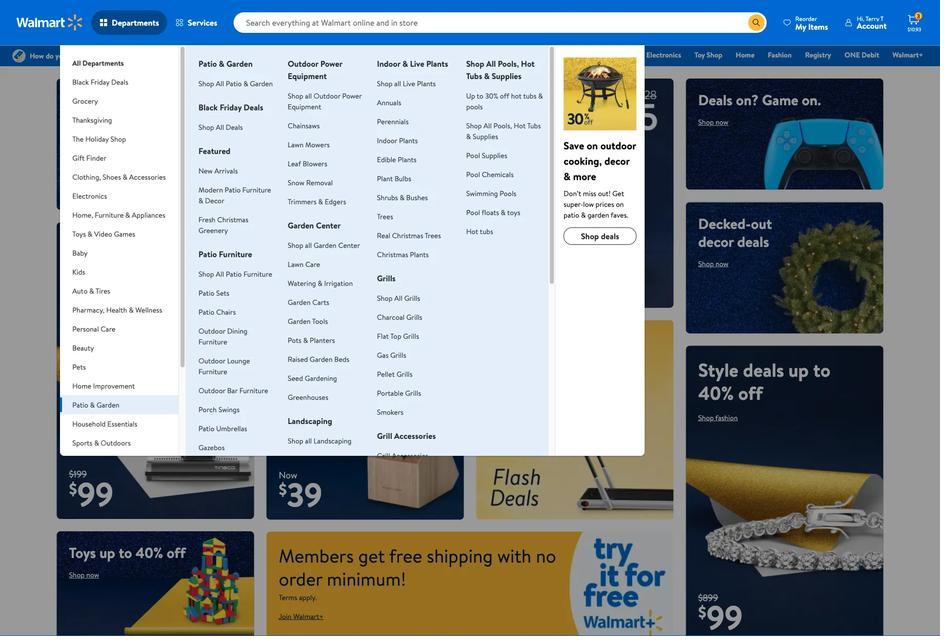 Task type: vqa. For each thing, say whether or not it's contained in the screenshot.
Porch Swings link
yes



Task type: locate. For each thing, give the bounding box(es) containing it.
deals inside style deals up to 40% off
[[744, 357, 785, 382]]

deals for black friday deals dropdown button
[[111, 77, 128, 87]]

0 vertical spatial toys
[[72, 229, 86, 239]]

friday down all departments
[[91, 77, 110, 87]]

2 vertical spatial friday
[[220, 102, 242, 113]]

decor
[[605, 153, 630, 168], [699, 231, 734, 251]]

up inside home deals up to 30% off
[[69, 256, 89, 282]]

outdoor inside outdoor power equipment
[[288, 58, 319, 69]]

care up watering & irrigation link
[[306, 259, 320, 269]]

1 horizontal spatial thanksgiving
[[477, 50, 518, 60]]

home deals up to 30% off
[[69, 233, 163, 305]]

1 indoor from the top
[[377, 58, 401, 69]]

1 vertical spatial essentials
[[107, 419, 137, 429]]

0 vertical spatial grill
[[377, 430, 393, 441]]

1 horizontal spatial tubs
[[524, 91, 537, 101]]

0 vertical spatial walmart+
[[893, 50, 924, 60]]

top
[[391, 331, 402, 341]]

0 vertical spatial decor
[[205, 195, 225, 205]]

1 vertical spatial seed
[[307, 455, 322, 465]]

black inside dropdown button
[[72, 77, 89, 87]]

supplies down seasonal
[[72, 467, 98, 477]]

0 horizontal spatial save
[[279, 223, 345, 269]]

outdoor left lounge
[[199, 356, 226, 366]]

0 horizontal spatial electronics
[[72, 191, 107, 201]]

pool up swimming
[[467, 169, 481, 179]]

1 horizontal spatial gift finder
[[599, 50, 634, 60]]

off inside up to 30% off hot tubs & pools
[[500, 91, 510, 101]]

2 grill from the top
[[377, 450, 390, 460]]

1 horizontal spatial $
[[279, 478, 287, 501]]

black friday deals for black friday deals dropdown button
[[72, 77, 128, 87]]

all up annuals link
[[395, 78, 402, 88]]

deals down the "shop all patio & garden"
[[244, 102, 263, 113]]

new arrivals
[[199, 166, 238, 176]]

walmart+ link
[[889, 49, 929, 60]]

shop now for home deals are served
[[279, 359, 309, 369]]

2 grill accessories from the top
[[377, 450, 429, 460]]

thanksgiving button
[[60, 110, 179, 129]]

gift finder inside gift finder dropdown button
[[72, 153, 106, 163]]

friday
[[348, 50, 367, 60], [91, 77, 110, 87], [220, 102, 242, 113]]

2 vertical spatial black
[[199, 102, 218, 113]]

$ inside now $ 39
[[279, 478, 287, 501]]

the inside "the holiday shop" link
[[531, 50, 543, 60]]

finder inside gift finder link
[[613, 50, 634, 60]]

savings
[[69, 108, 114, 128]]

grocery inside grocery & essentials link
[[400, 50, 425, 60]]

one debit link
[[841, 49, 885, 60]]

0 vertical spatial patio & garden
[[199, 58, 253, 69]]

outdoor down outdoor power equipment
[[314, 91, 341, 101]]

care inside dropdown button
[[101, 324, 116, 334]]

0 horizontal spatial thanksgiving
[[72, 115, 112, 125]]

save for save big!
[[279, 223, 345, 269]]

deals inside decked-out decor deals
[[738, 231, 770, 251]]

departments up black friday deals dropdown button
[[83, 58, 124, 68]]

gazebos link
[[199, 442, 225, 452]]

gift for gift finder dropdown button
[[72, 153, 85, 163]]

0 horizontal spatial decor
[[605, 153, 630, 168]]

shrubs & bushes
[[377, 192, 428, 202]]

2 vertical spatial black friday deals
[[199, 102, 263, 113]]

pool left floats on the top of the page
[[467, 207, 481, 217]]

furniture left the snow at the left top of page
[[243, 185, 271, 195]]

shop deals
[[582, 230, 620, 242]]

all for shop all grills link
[[395, 293, 403, 303]]

all
[[395, 78, 402, 88], [305, 91, 312, 101], [305, 240, 312, 250], [305, 436, 312, 446]]

0 horizontal spatial decor
[[101, 457, 120, 467]]

2 lawn from the top
[[288, 259, 304, 269]]

electronics inside electronics dropdown button
[[72, 191, 107, 201]]

shop now link for home deals up to 30% off
[[69, 312, 99, 322]]

outdoor inside 'outdoor lounge furniture'
[[199, 356, 226, 366]]

outdoor down patio chairs
[[199, 326, 226, 336]]

plants up shop all live plants link
[[427, 58, 449, 69]]

grocery inside dropdown button
[[72, 96, 98, 106]]

2 pool from the top
[[467, 169, 481, 179]]

plants up edible plants link
[[399, 135, 418, 145]]

2 indoor from the top
[[377, 135, 398, 145]]

now dollar 39 null group
[[267, 468, 323, 520]]

thanksgiving down search search field
[[477, 50, 518, 60]]

hot tubs link
[[467, 226, 494, 236]]

lawn care link
[[288, 259, 320, 269]]

black friday deals inside black friday deals link
[[330, 50, 386, 60]]

get
[[359, 543, 385, 568]]

black friday deals inside black friday deals dropdown button
[[72, 77, 128, 87]]

0 vertical spatial up
[[69, 256, 89, 282]]

1 vertical spatial care
[[101, 324, 116, 334]]

modern patio furniture & decor link
[[199, 185, 271, 205]]

1 horizontal spatial finder
[[613, 50, 634, 60]]

deals inside home deals up to 30% off
[[122, 233, 163, 259]]

home for home deals are served
[[279, 331, 317, 351]]

friday for black friday deals dropdown button
[[91, 77, 110, 87]]

low
[[584, 199, 594, 209]]

departments inside "dropdown button"
[[112, 17, 159, 28]]

indoor up edible
[[377, 135, 398, 145]]

all inside shop all outdoor power equipment
[[305, 91, 312, 101]]

1 vertical spatial tubs
[[528, 120, 541, 130]]

toys inside dropdown button
[[72, 229, 86, 239]]

1 vertical spatial gift
[[72, 153, 85, 163]]

deals for home deals are served
[[320, 331, 352, 351]]

all down outdoor power equipment
[[305, 91, 312, 101]]

thanksgiving for thanksgiving link
[[477, 50, 518, 60]]

tubs inside shop all pools, hot tubs & supplies link
[[528, 120, 541, 130]]

home,
[[72, 210, 93, 220]]

0 horizontal spatial 30%
[[115, 256, 149, 282]]

toys & video games button
[[60, 224, 179, 243]]

grills right pellet
[[397, 369, 413, 379]]

edible plants
[[377, 154, 417, 164]]

1 horizontal spatial 40%
[[527, 331, 555, 351]]

0 vertical spatial holiday
[[544, 50, 568, 60]]

electronics left toy
[[647, 50, 682, 60]]

1 horizontal spatial essentials
[[433, 50, 464, 60]]

deals up the tech
[[111, 77, 128, 87]]

up up the 'pools' on the top
[[467, 91, 476, 101]]

home inside home deals up to 30% off
[[69, 233, 118, 259]]

indoor & live plants
[[377, 58, 449, 69]]

1 horizontal spatial 30%
[[486, 91, 499, 101]]

tubs down up to 30% off hot tubs & pools link
[[528, 120, 541, 130]]

0 vertical spatial black
[[330, 50, 347, 60]]

trimmers
[[288, 196, 317, 206]]

leaf blowers
[[288, 158, 328, 168]]

outdoor for outdoor lounge furniture
[[199, 356, 226, 366]]

t
[[881, 14, 885, 23]]

0 vertical spatial landscaping
[[288, 415, 333, 427]]

black up high
[[72, 77, 89, 87]]

0 vertical spatial departments
[[112, 17, 159, 28]]

gift finder inside gift finder link
[[599, 50, 634, 60]]

plants up bulbs
[[398, 154, 417, 164]]

0 vertical spatial grill accessories
[[377, 430, 436, 441]]

out!
[[599, 188, 611, 198]]

served
[[379, 331, 420, 351]]

1 horizontal spatial electronics
[[647, 50, 682, 60]]

0 vertical spatial electronics
[[647, 50, 682, 60]]

0 vertical spatial equipment
[[288, 70, 327, 82]]

deals inside dropdown button
[[111, 77, 128, 87]]

decor down outdoor
[[605, 153, 630, 168]]

lawn for lawn mowers
[[288, 139, 304, 149]]

1 vertical spatial landscaping
[[314, 436, 352, 446]]

power
[[321, 58, 343, 69], [343, 91, 362, 101]]

decor inside decked-out decor deals
[[699, 231, 734, 251]]

tires
[[96, 286, 110, 296]]

black for black friday deals dropdown button
[[72, 77, 89, 87]]

toys for toys up to 40% off
[[69, 543, 96, 563]]

essentials left thanksgiving link
[[433, 50, 464, 60]]

live down indoor & live plants
[[403, 78, 416, 88]]

0 vertical spatial save
[[564, 138, 585, 152]]

outdoor for outdoor power equipment
[[288, 58, 319, 69]]

now for save big!
[[305, 282, 318, 292]]

furniture up toys & video games
[[95, 210, 124, 220]]

gift up the clothing,
[[72, 153, 85, 163]]

up left gear
[[489, 331, 507, 351]]

0 vertical spatial indoor
[[377, 58, 401, 69]]

friday up the "shop all deals" link
[[220, 102, 242, 113]]

power up shop all outdoor power equipment link
[[321, 58, 343, 69]]

electronics inside electronics link
[[647, 50, 682, 60]]

chairs
[[216, 307, 236, 317]]

decor down outdoors
[[101, 457, 120, 467]]

clothing,
[[72, 172, 101, 182]]

accessories down smokers
[[392, 450, 429, 460]]

tubs right hot
[[524, 91, 537, 101]]

finder left electronics link
[[613, 50, 634, 60]]

1 vertical spatial 30%
[[115, 256, 149, 282]]

landscaping up 'grass seed' on the left
[[314, 436, 352, 446]]

1 horizontal spatial the holiday shop
[[531, 50, 586, 60]]

electronics down the clothing,
[[72, 191, 107, 201]]

pools,
[[498, 58, 520, 69], [494, 120, 512, 130]]

1 horizontal spatial up
[[489, 331, 507, 351]]

shop now for high tech gifts, huge savings
[[69, 135, 99, 145]]

0 vertical spatial gift
[[599, 50, 612, 60]]

pools
[[467, 101, 483, 111]]

gift finder up the clothing,
[[72, 153, 106, 163]]

gift for gift finder link
[[599, 50, 612, 60]]

0 horizontal spatial tubs
[[467, 70, 483, 82]]

all for the "shop all deals" link
[[216, 122, 224, 132]]

up inside up to 30% off hot tubs & pools
[[467, 91, 476, 101]]

outdoor up shop all outdoor power equipment link
[[288, 58, 319, 69]]

pharmacy,
[[72, 305, 105, 315]]

grocery button
[[60, 91, 179, 110]]

accessories up grill accessories link
[[395, 430, 436, 441]]

0 vertical spatial friday
[[348, 50, 367, 60]]

0 vertical spatial essentials
[[433, 50, 464, 60]]

1 vertical spatial power
[[343, 91, 362, 101]]

trees up christmas plants at the top left of page
[[425, 230, 441, 240]]

snow removal link
[[288, 177, 333, 187]]

garden center
[[288, 220, 341, 231]]

toy shop
[[695, 50, 723, 60]]

christmas up christmas plants 'link'
[[392, 230, 424, 240]]

1 vertical spatial the holiday shop
[[72, 134, 126, 144]]

3 pool from the top
[[467, 207, 481, 217]]

1 vertical spatial grill
[[377, 450, 390, 460]]

finder inside gift finder dropdown button
[[86, 153, 106, 163]]

patio & garden image
[[564, 57, 637, 130]]

deals for the "shop all deals" link
[[226, 122, 243, 132]]

off inside up to 40% off sports gear
[[559, 331, 578, 351]]

christmas inside fresh christmas greenery
[[217, 214, 249, 224]]

0 horizontal spatial essentials
[[107, 419, 137, 429]]

1 horizontal spatial grocery
[[400, 50, 425, 60]]

supplies inside seasonal decor & party supplies
[[72, 467, 98, 477]]

decor down modern
[[205, 195, 225, 205]]

1 vertical spatial on
[[617, 199, 624, 209]]

2 horizontal spatial 40%
[[699, 380, 735, 406]]

30% inside up to 30% off hot tubs & pools
[[486, 91, 499, 101]]

2 vertical spatial pool
[[467, 207, 481, 217]]

modern patio furniture & decor
[[199, 185, 271, 205]]

lawn up watering
[[288, 259, 304, 269]]

0 horizontal spatial the holiday shop
[[72, 134, 126, 144]]

0 vertical spatial tubs
[[524, 91, 537, 101]]

real
[[377, 230, 391, 240]]

grill accessories down smokers
[[377, 450, 429, 460]]

toy shop link
[[691, 49, 728, 60]]

equipment
[[288, 70, 327, 82], [288, 101, 322, 111]]

flat top grills
[[377, 331, 419, 341]]

0 horizontal spatial gift finder
[[72, 153, 106, 163]]

new
[[199, 166, 213, 176]]

1 horizontal spatial decor
[[205, 195, 225, 205]]

auto
[[72, 286, 88, 296]]

all for outdoor
[[305, 91, 312, 101]]

charcoal
[[377, 312, 405, 322]]

all up 'sets'
[[216, 269, 224, 279]]

gas grills link
[[377, 350, 407, 360]]

deals left on?
[[699, 90, 733, 110]]

now for toys up to 40% off
[[86, 570, 99, 580]]

now down toys up to 40% off
[[86, 570, 99, 580]]

patio & garden up the "shop all patio & garden"
[[199, 58, 253, 69]]

$ inside $199 $ 99
[[69, 477, 77, 500]]

0 vertical spatial on
[[587, 138, 599, 152]]

all for shop all patio & garden link
[[216, 78, 224, 88]]

0 horizontal spatial care
[[101, 324, 116, 334]]

2 horizontal spatial black
[[330, 50, 347, 60]]

patio up the "shop all patio & garden"
[[199, 58, 217, 69]]

grills up shop all grills link
[[377, 273, 396, 284]]

registry link
[[801, 49, 837, 60]]

1 vertical spatial decor
[[101, 457, 120, 467]]

1 vertical spatial trees
[[425, 230, 441, 240]]

& inside 'home, furniture & appliances' dropdown button
[[125, 210, 130, 220]]

deals for style deals up to 40% off
[[744, 357, 785, 382]]

1 horizontal spatial trees
[[425, 230, 441, 240]]

deals
[[369, 50, 386, 60], [111, 77, 128, 87], [699, 90, 733, 110], [244, 102, 263, 113], [226, 122, 243, 132]]

0 vertical spatial up
[[467, 91, 476, 101]]

patio inside patio & garden dropdown button
[[72, 400, 88, 410]]

& inside "modern patio furniture & decor"
[[199, 195, 203, 205]]

furniture inside "modern patio furniture & decor"
[[243, 185, 271, 195]]

1 horizontal spatial up
[[100, 543, 115, 563]]

seed right the grass
[[307, 455, 322, 465]]

seed down raised
[[288, 373, 303, 383]]

furniture down dining
[[199, 337, 228, 347]]

1 horizontal spatial care
[[306, 259, 320, 269]]

planters
[[310, 335, 335, 345]]

now for deals on? game on.
[[716, 117, 729, 127]]

friday right outdoor power equipment
[[348, 50, 367, 60]]

perennials
[[377, 116, 409, 126]]

shop now link
[[699, 117, 729, 127], [69, 135, 99, 145], [699, 259, 729, 269], [279, 279, 326, 296], [69, 312, 99, 322], [279, 359, 309, 369], [69, 570, 99, 580]]

seed
[[288, 373, 303, 383], [307, 455, 322, 465]]

1 vertical spatial up
[[489, 331, 507, 351]]

kids
[[72, 267, 85, 277]]

thanksgiving down high
[[72, 115, 112, 125]]

the holiday shop button
[[60, 129, 179, 148]]

0 vertical spatial shop all pools, hot tubs & supplies
[[467, 58, 535, 82]]

0 vertical spatial finder
[[613, 50, 634, 60]]

pots & planters link
[[288, 335, 335, 345]]

essentials down patio & garden dropdown button
[[107, 419, 137, 429]]

chemicals
[[482, 169, 514, 179]]

improvement
[[93, 381, 135, 391]]

hot down pool floats & toys link
[[467, 226, 479, 236]]

up inside style deals up to 40% off
[[789, 357, 810, 382]]

1 vertical spatial up
[[789, 357, 810, 382]]

tubs up the 'pools' on the top
[[467, 70, 483, 82]]

1 vertical spatial black friday deals
[[72, 77, 128, 87]]

now for home deals are served
[[296, 359, 309, 369]]

friday for black friday deals link
[[348, 50, 367, 60]]

& inside clothing, shoes & accessories dropdown button
[[123, 172, 128, 182]]

all up the charcoal grills
[[395, 293, 403, 303]]

Search search field
[[234, 12, 767, 33]]

furniture right bar at the left of the page
[[240, 385, 268, 395]]

portable
[[377, 388, 404, 398]]

thanksgiving inside thanksgiving link
[[477, 50, 518, 60]]

shop now link for decked-out decor deals
[[699, 259, 729, 269]]

equipment inside outdoor power equipment
[[288, 70, 327, 82]]

trees link
[[377, 211, 394, 221]]

shop all grills link
[[377, 293, 421, 303]]

perennials link
[[377, 116, 409, 126]]

0 horizontal spatial black
[[72, 77, 89, 87]]

1 horizontal spatial patio & garden
[[199, 58, 253, 69]]

gift right "the holiday shop" link
[[599, 50, 612, 60]]

& inside toys & video games dropdown button
[[88, 229, 92, 239]]

holiday for the holiday shop dropdown button at top
[[85, 134, 109, 144]]

2 horizontal spatial friday
[[348, 50, 367, 60]]

the inside the holiday shop dropdown button
[[72, 134, 84, 144]]

care down health
[[101, 324, 116, 334]]

the for the holiday shop dropdown button at top
[[72, 134, 84, 144]]

0 horizontal spatial the
[[72, 134, 84, 144]]

pool for pool floats & toys
[[467, 207, 481, 217]]

essentials inside dropdown button
[[107, 419, 137, 429]]

now down decked-out decor deals
[[716, 259, 729, 269]]

gifts,
[[134, 90, 167, 110]]

off inside style deals up to 40% off
[[739, 380, 763, 406]]

center
[[316, 220, 341, 231], [339, 240, 360, 250]]

black up shop all outdoor power equipment link
[[330, 50, 347, 60]]

departments up all departments link
[[112, 17, 159, 28]]

grill accessories up grill accessories link
[[377, 430, 436, 441]]

0 horizontal spatial gift
[[72, 153, 85, 163]]

deals for shop deals
[[602, 230, 620, 242]]

grass
[[288, 455, 305, 465]]

0 horizontal spatial patio & garden
[[72, 400, 120, 410]]

watering & irrigation link
[[288, 278, 353, 288]]

decor left out
[[699, 231, 734, 251]]

pools, up hot
[[498, 58, 520, 69]]

up inside up to 40% off sports gear
[[489, 331, 507, 351]]

indoor for indoor plants
[[377, 135, 398, 145]]

grill accessories link
[[377, 450, 429, 460]]

thanksgiving inside thanksgiving dropdown button
[[72, 115, 112, 125]]

1 pool from the top
[[467, 150, 481, 160]]

& inside grocery & essentials link
[[426, 50, 431, 60]]

outdoor power equipment
[[288, 58, 343, 82]]

grills up the charcoal grills
[[405, 293, 421, 303]]

1 vertical spatial grocery
[[72, 96, 98, 106]]

all for the "shop all patio furniture" link
[[216, 269, 224, 279]]

40% inside style deals up to 40% off
[[699, 380, 735, 406]]

personal care
[[72, 324, 116, 334]]

christmas plants link
[[377, 249, 429, 259]]

& inside patio & garden dropdown button
[[90, 400, 95, 410]]

big!
[[352, 223, 405, 269]]

outdoor up porch
[[199, 385, 226, 395]]

1 vertical spatial decor
[[699, 231, 734, 251]]

Walmart Site-Wide search field
[[234, 12, 767, 33]]

1 vertical spatial equipment
[[288, 101, 322, 111]]

friday inside dropdown button
[[91, 77, 110, 87]]

2 vertical spatial up
[[100, 543, 115, 563]]

0 vertical spatial lawn
[[288, 139, 304, 149]]

home inside dropdown button
[[72, 381, 91, 391]]

1 vertical spatial gift finder
[[72, 153, 106, 163]]

patio inside "modern patio furniture & decor"
[[225, 185, 241, 195]]

decor inside "modern patio furniture & decor"
[[205, 195, 225, 205]]

thanksgiving link
[[472, 49, 523, 60]]

$ for 99
[[69, 477, 77, 500]]

decor inside save on outdoor cooking, decor & more don't miss out! get super-low prices on patio & garden faves.
[[605, 153, 630, 168]]

shop all pools, hot tubs & supplies up hot
[[467, 58, 535, 82]]

on up cooking,
[[587, 138, 599, 152]]

all for garden
[[305, 240, 312, 250]]

1 vertical spatial pool
[[467, 169, 481, 179]]

1 lawn from the top
[[288, 139, 304, 149]]

1 vertical spatial electronics
[[72, 191, 107, 201]]

$ for 39
[[279, 478, 287, 501]]

pool floats & toys
[[467, 207, 521, 217]]

shop all live plants
[[377, 78, 436, 88]]

blowers
[[303, 158, 328, 168]]

0 vertical spatial 40%
[[527, 331, 555, 351]]

0 vertical spatial 30%
[[486, 91, 499, 101]]

& inside shop all pools, hot tubs & supplies link
[[467, 131, 471, 141]]

black
[[330, 50, 347, 60], [72, 77, 89, 87], [199, 102, 218, 113]]

0 horizontal spatial tubs
[[480, 226, 494, 236]]

walmart+ down apply.
[[294, 611, 324, 621]]

all up featured
[[216, 122, 224, 132]]

finder for gift finder link
[[613, 50, 634, 60]]

0 vertical spatial the
[[531, 50, 543, 60]]

2 equipment from the top
[[288, 101, 322, 111]]

now up 'garden carts' link
[[305, 282, 318, 292]]

0 horizontal spatial walmart+
[[294, 611, 324, 621]]

save inside save on outdoor cooking, decor & more don't miss out! get super-low prices on patio & garden faves.
[[564, 138, 585, 152]]

gift inside dropdown button
[[72, 153, 85, 163]]

now for decked-out decor deals
[[716, 259, 729, 269]]

on up faves.
[[617, 199, 624, 209]]

real christmas trees link
[[377, 230, 441, 240]]

shop now link for home deals are served
[[279, 359, 309, 369]]

hot down up to 30% off hot tubs & pools link
[[514, 120, 526, 130]]

trees up real
[[377, 211, 394, 221]]

was dollar $199, now dollar 99 group
[[57, 468, 114, 519]]

real christmas trees
[[377, 230, 441, 240]]

supplies up chemicals
[[482, 150, 508, 160]]

tubs inside up to 30% off hot tubs & pools
[[524, 91, 537, 101]]

reorder
[[796, 14, 818, 23]]

snow
[[288, 177, 305, 187]]

0 horizontal spatial black friday deals
[[72, 77, 128, 87]]

plants down real christmas trees
[[410, 249, 429, 259]]

holiday inside dropdown button
[[85, 134, 109, 144]]

accessories down gift finder dropdown button
[[129, 172, 166, 182]]

now up the seed gardening link on the left of the page
[[296, 359, 309, 369]]

gift finder left electronics link
[[599, 50, 634, 60]]

pools, down up to 30% off hot tubs & pools link
[[494, 120, 512, 130]]

outdoor for outdoor bar furniture
[[199, 385, 226, 395]]

fresh christmas greenery
[[199, 214, 249, 235]]

home for home
[[736, 50, 755, 60]]

$199
[[69, 468, 87, 480]]

all for shop all pools, hot tubs & supplies link
[[484, 120, 492, 130]]

outdoor inside outdoor dining furniture
[[199, 326, 226, 336]]

1 horizontal spatial decor
[[699, 231, 734, 251]]

furniture inside 'outdoor lounge furniture'
[[199, 366, 228, 376]]

center left real
[[339, 240, 360, 250]]

pool up pool chemicals link
[[467, 150, 481, 160]]

trimmers & edgers link
[[288, 196, 346, 206]]

1 equipment from the top
[[288, 70, 327, 82]]

up for up to 30% off hot tubs & pools
[[467, 91, 476, 101]]

the holiday shop inside dropdown button
[[72, 134, 126, 144]]

walmart+ down $10.93
[[893, 50, 924, 60]]

care for lawn care
[[306, 259, 320, 269]]

all up 'grass seed' on the left
[[305, 436, 312, 446]]



Task type: describe. For each thing, give the bounding box(es) containing it.
furniture up the "shop all patio furniture" link
[[219, 248, 252, 260]]

furniture inside outdoor dining furniture
[[199, 337, 228, 347]]

& inside auto & tires dropdown button
[[89, 286, 94, 296]]

sports
[[72, 438, 93, 448]]

one debit
[[845, 50, 880, 60]]

pool for pool supplies
[[467, 150, 481, 160]]

cooking,
[[564, 153, 602, 168]]

up to 40% off sports gear
[[489, 331, 578, 369]]

30% inside home deals up to 30% off
[[115, 256, 149, 282]]

patio chairs
[[199, 307, 236, 317]]

0 vertical spatial pools,
[[498, 58, 520, 69]]

furniture down patio furniture
[[244, 269, 272, 279]]

all departments link
[[60, 45, 179, 72]]

$199 $ 99
[[69, 468, 114, 516]]

patio down patio furniture
[[226, 269, 242, 279]]

fashion
[[716, 413, 739, 423]]

grills right gas at the bottom left of page
[[391, 350, 407, 360]]

0 vertical spatial hot
[[521, 58, 535, 69]]

1 grill from the top
[[377, 430, 393, 441]]

1 horizontal spatial on
[[617, 199, 624, 209]]

shop all patio & garden link
[[199, 78, 273, 88]]

annuals
[[377, 97, 402, 107]]

1 vertical spatial walmart+
[[294, 611, 324, 621]]

outdoors
[[101, 438, 131, 448]]

$ inside group
[[699, 601, 707, 623]]

fashion link
[[764, 49, 797, 60]]

shop now for toys up to 40% off
[[69, 570, 99, 580]]

gift finder for gift finder dropdown button
[[72, 153, 106, 163]]

save on outdoor cooking, decor & more don't miss out! get super-low prices on patio & garden faves.
[[564, 138, 637, 220]]

shop now link for toys up to 40% off
[[69, 570, 99, 580]]

shop fashion link
[[699, 413, 739, 423]]

garden inside dropdown button
[[97, 400, 120, 410]]

holiday for "the holiday shop" link
[[544, 50, 568, 60]]

arrivals
[[215, 166, 238, 176]]

1 vertical spatial pools,
[[494, 120, 512, 130]]

2 vertical spatial christmas
[[377, 249, 409, 259]]

christmas for greenery
[[217, 214, 249, 224]]

hi,
[[858, 14, 865, 23]]

plants for indoor plants
[[399, 135, 418, 145]]

beauty
[[72, 343, 94, 353]]

supplies up hot
[[492, 70, 522, 82]]

was dollar $899, now dollar 99 group
[[687, 591, 743, 636]]

grills right portable in the left of the page
[[406, 388, 422, 398]]

all for indoor
[[395, 78, 402, 88]]

greenhouses link
[[288, 392, 329, 402]]

lawn for lawn care
[[288, 259, 304, 269]]

the for "the holiday shop" link
[[531, 50, 543, 60]]

black for black friday deals link
[[330, 50, 347, 60]]

care for personal care
[[101, 324, 116, 334]]

fashion
[[769, 50, 792, 60]]

2 shop all pools, hot tubs & supplies from the top
[[467, 120, 541, 141]]

save for save on outdoor cooking, decor & more don't miss out! get super-low prices on patio & garden faves.
[[564, 138, 585, 152]]

shop now for deals on? game on.
[[699, 117, 729, 127]]

toys
[[508, 207, 521, 217]]

grills right top
[[403, 331, 419, 341]]

patio down greenery
[[199, 248, 217, 260]]

leaf
[[288, 158, 301, 168]]

pool floats & toys link
[[467, 207, 521, 217]]

services
[[188, 17, 217, 28]]

patio umbrellas
[[199, 423, 247, 433]]

up for home deals up to 30% off
[[69, 256, 89, 282]]

deals for black friday deals link
[[369, 50, 386, 60]]

$10.93
[[909, 26, 922, 33]]

gas grills
[[377, 350, 407, 360]]

seasonal
[[72, 457, 99, 467]]

watering
[[288, 278, 316, 288]]

grocery & essentials link
[[395, 49, 468, 60]]

up for up to 40% off sports gear
[[489, 331, 507, 351]]

up for style deals up to 40% off
[[789, 357, 810, 382]]

& inside pharmacy, health & wellness dropdown button
[[129, 305, 134, 315]]

flat
[[377, 331, 389, 341]]

1 vertical spatial center
[[339, 240, 360, 250]]

plants down indoor & live plants
[[417, 78, 436, 88]]

christmas plants
[[377, 249, 429, 259]]

tools
[[312, 316, 328, 326]]

0 vertical spatial center
[[316, 220, 341, 231]]

to inside style deals up to 40% off
[[814, 357, 831, 382]]

no
[[536, 543, 557, 568]]

grills right charcoal
[[407, 312, 423, 322]]

accessories inside dropdown button
[[129, 172, 166, 182]]

black friday deals for black friday deals link
[[330, 50, 386, 60]]

all up high
[[72, 58, 81, 68]]

porch swings link
[[199, 404, 240, 414]]

account
[[858, 20, 888, 31]]

outdoor for outdoor dining furniture
[[199, 326, 226, 336]]

home for home deals up to 30% off
[[69, 233, 118, 259]]

1 vertical spatial accessories
[[395, 430, 436, 441]]

to inside home deals up to 30% off
[[94, 256, 111, 282]]

shop inside dropdown button
[[111, 134, 126, 144]]

1 vertical spatial departments
[[83, 58, 124, 68]]

supplies up pool supplies
[[473, 131, 499, 141]]

seasonal decor & party supplies
[[72, 457, 145, 477]]

walmart image
[[16, 14, 83, 31]]

grocery for grocery
[[72, 96, 98, 106]]

to inside up to 30% off hot tubs & pools
[[477, 91, 484, 101]]

& inside seasonal decor & party supplies
[[122, 457, 127, 467]]

the holiday shop link
[[527, 49, 590, 60]]

gift finder for gift finder link
[[599, 50, 634, 60]]

the holiday shop for the holiday shop dropdown button at top
[[72, 134, 126, 144]]

patio furniture
[[199, 248, 252, 260]]

garden carts link
[[288, 297, 330, 307]]

outdoor inside shop all outdoor power equipment
[[314, 91, 341, 101]]

seed gardening link
[[288, 373, 337, 383]]

outdoor bar furniture
[[199, 385, 268, 395]]

auto & tires
[[72, 286, 110, 296]]

patio down porch
[[199, 423, 215, 433]]

christmas for trees
[[392, 230, 424, 240]]

grocery for grocery & essentials
[[400, 50, 425, 60]]

live for all
[[403, 78, 416, 88]]

equipment inside shop all outdoor power equipment
[[288, 101, 322, 111]]

patio left 'sets'
[[199, 288, 215, 298]]

now $ 39
[[279, 468, 323, 517]]

black friday deals button
[[60, 72, 179, 91]]

patio up shop all deals on the top left of page
[[226, 78, 242, 88]]

toys for toys & video games
[[72, 229, 86, 239]]

home, furniture & appliances
[[72, 210, 165, 220]]

baby
[[72, 248, 88, 258]]

0 horizontal spatial on
[[587, 138, 599, 152]]

bar
[[227, 385, 238, 395]]

to inside up to 40% off sports gear
[[511, 331, 524, 351]]

shop all patio & garden
[[199, 78, 273, 88]]

members get free shipping with no order minimum! terms apply.
[[279, 543, 557, 602]]

electronics for electronics link
[[647, 50, 682, 60]]

2 vertical spatial hot
[[467, 226, 479, 236]]

all up up to 30% off hot tubs & pools link
[[487, 58, 496, 69]]

shop now link for high tech gifts, huge savings
[[69, 135, 99, 145]]

plants for christmas plants
[[410, 249, 429, 259]]

$899
[[699, 591, 719, 604]]

2 vertical spatial accessories
[[392, 450, 429, 460]]

decked-out decor deals
[[699, 213, 773, 251]]

decor inside seasonal decor & party supplies
[[101, 457, 120, 467]]

lawn mowers
[[288, 139, 330, 149]]

shop now for home deals up to 30% off
[[69, 312, 99, 322]]

power inside outdoor power equipment
[[321, 58, 343, 69]]

black friday deals link
[[325, 49, 391, 60]]

high tech gifts, huge savings
[[69, 90, 202, 128]]

& inside "sports & outdoors" dropdown button
[[94, 438, 99, 448]]

shop now for save big!
[[287, 282, 318, 292]]

seasonal decor & party supplies button
[[60, 452, 179, 482]]

pool for pool chemicals
[[467, 169, 481, 179]]

beds
[[335, 354, 350, 364]]

up to 30% off hot tubs & pools
[[467, 91, 544, 111]]

1 horizontal spatial friday
[[220, 102, 242, 113]]

up to 30% off hot tubs & pools link
[[467, 91, 544, 111]]

search icon image
[[753, 18, 761, 27]]

patio chairs link
[[199, 307, 236, 317]]

raised garden beds
[[288, 354, 350, 364]]

shop now link for deals on? game on.
[[699, 117, 729, 127]]

electronics for electronics dropdown button
[[72, 191, 107, 201]]

modern
[[199, 185, 223, 195]]

1 horizontal spatial black friday deals
[[199, 102, 263, 113]]

3
[[918, 12, 921, 20]]

now for home deals up to 30% off
[[86, 312, 99, 322]]

patio left chairs
[[199, 307, 215, 317]]

outdoor bar furniture link
[[199, 385, 268, 395]]

0 horizontal spatial 40%
[[136, 543, 163, 563]]

plants for edible plants
[[398, 154, 417, 164]]

& inside up to 30% off hot tubs & pools
[[539, 91, 544, 101]]

style
[[699, 357, 739, 382]]

deals for home deals up to 30% off
[[122, 233, 163, 259]]

shop now link for save big!
[[279, 279, 326, 296]]

furniture inside dropdown button
[[95, 210, 124, 220]]

shop all outdoor power equipment link
[[288, 91, 362, 111]]

sports & outdoors button
[[60, 433, 179, 452]]

home for home improvement
[[72, 381, 91, 391]]

hot tubs
[[467, 226, 494, 236]]

shop now for decked-out decor deals
[[699, 259, 729, 269]]

shop inside shop all outdoor power equipment
[[288, 91, 304, 101]]

clothing, shoes & accessories button
[[60, 167, 179, 186]]

shrubs & bushes link
[[377, 192, 428, 202]]

now for high tech gifts, huge savings
[[86, 135, 99, 145]]

indoor for indoor & live plants
[[377, 58, 401, 69]]

swimming
[[467, 188, 498, 198]]

grass seed
[[288, 455, 322, 465]]

1 shop all pools, hot tubs & supplies from the top
[[467, 58, 535, 82]]

40% inside up to 40% off sports gear
[[527, 331, 555, 351]]

patio & garden inside dropdown button
[[72, 400, 120, 410]]

members
[[279, 543, 354, 568]]

1 vertical spatial hot
[[514, 120, 526, 130]]

shop deals link
[[564, 227, 637, 245]]

free
[[390, 543, 423, 568]]

1 horizontal spatial black
[[199, 102, 218, 113]]

1 horizontal spatial seed
[[307, 455, 322, 465]]

0 horizontal spatial seed
[[288, 373, 303, 383]]

the holiday shop for "the holiday shop" link
[[531, 50, 586, 60]]

pools
[[500, 188, 517, 198]]

live for &
[[410, 58, 425, 69]]

hi, terry t account
[[858, 14, 888, 31]]

home, furniture & appliances button
[[60, 205, 179, 224]]

thanksgiving for thanksgiving dropdown button at the top of page
[[72, 115, 112, 125]]

outdoor dining furniture
[[199, 326, 248, 347]]

off inside home deals up to 30% off
[[69, 280, 94, 305]]

porch swings
[[199, 404, 240, 414]]

portable grills
[[377, 388, 422, 398]]

0 vertical spatial trees
[[377, 211, 394, 221]]

shop all patio furniture
[[199, 269, 272, 279]]

power inside shop all outdoor power equipment
[[343, 91, 362, 101]]

party
[[129, 457, 145, 467]]

1 grill accessories from the top
[[377, 430, 436, 441]]

finder for gift finder dropdown button
[[86, 153, 106, 163]]

grocery & essentials
[[400, 50, 464, 60]]



